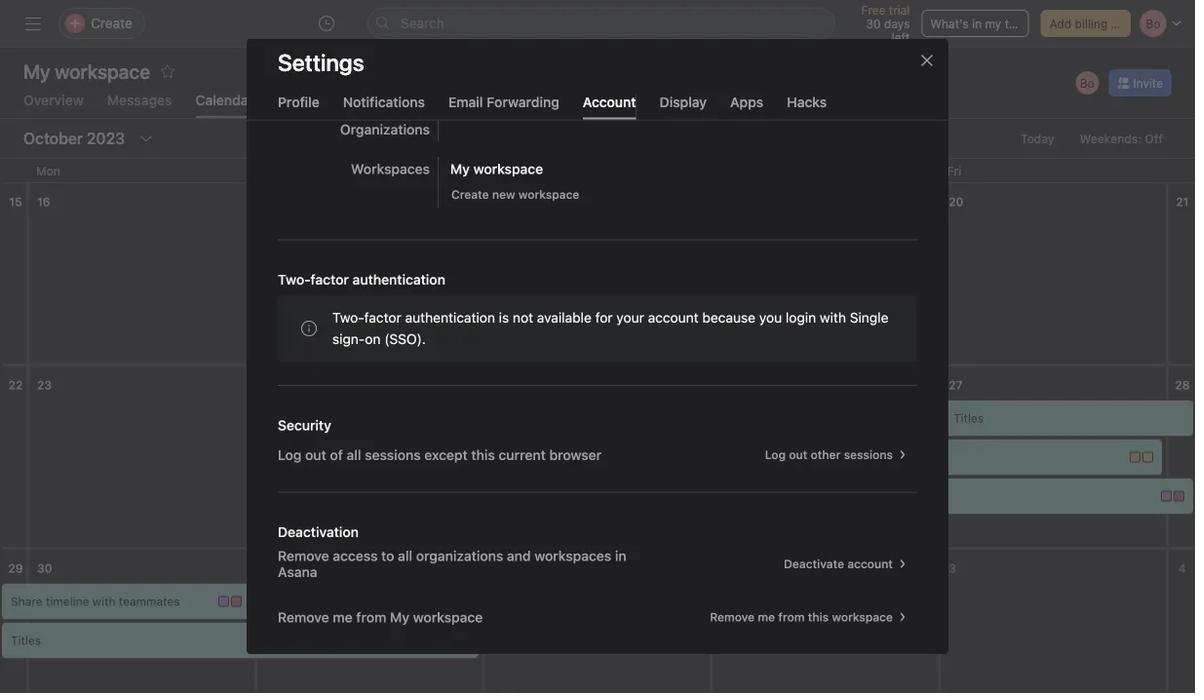 Task type: locate. For each thing, give the bounding box(es) containing it.
notifications button
[[343, 94, 425, 119]]

1 horizontal spatial factor
[[364, 310, 402, 326]]

my
[[986, 17, 1002, 30]]

from down access
[[356, 609, 387, 625]]

0 vertical spatial two-
[[278, 272, 311, 288]]

out
[[305, 447, 327, 463], [789, 448, 808, 462]]

log out other sessions
[[765, 448, 893, 462]]

all inside remove access to all organizations and workspaces in asana
[[398, 548, 413, 564]]

1 horizontal spatial sessions
[[844, 448, 893, 462]]

1 vertical spatial share timeline with teammates
[[11, 595, 180, 609]]

share timeline with teammates down 29
[[11, 595, 180, 609]]

log left other
[[765, 448, 786, 462]]

sessions right other
[[844, 448, 893, 462]]

1 vertical spatial teammates
[[119, 595, 180, 609]]

0 horizontal spatial sessions
[[365, 447, 421, 463]]

0 horizontal spatial titles
[[11, 634, 41, 648]]

30 right 29
[[37, 562, 52, 575]]

two-
[[278, 272, 311, 288], [333, 310, 364, 326]]

1 horizontal spatial out
[[789, 448, 808, 462]]

messages button
[[107, 92, 172, 118]]

security
[[278, 417, 332, 433]]

remove me from this workspace
[[710, 611, 893, 624]]

3
[[949, 562, 957, 575]]

remove inside button
[[710, 611, 755, 624]]

30
[[867, 17, 881, 30], [37, 562, 52, 575]]

organizations
[[416, 548, 504, 564]]

factor inside 'two-factor authentication is not available for your account because you login with single sign-on (sso).'
[[364, 310, 402, 326]]

1 horizontal spatial me
[[758, 611, 775, 624]]

1 vertical spatial authentication
[[405, 310, 495, 326]]

what's in my trial?
[[931, 17, 1032, 30]]

0 vertical spatial 30
[[867, 17, 881, 30]]

workspaces
[[399, 86, 476, 102], [535, 548, 612, 564]]

1 horizontal spatial workspaces
[[535, 548, 612, 564]]

0 horizontal spatial and
[[371, 86, 395, 102]]

2 horizontal spatial bo
[[1081, 76, 1095, 90]]

from
[[356, 609, 387, 625], [779, 611, 805, 624]]

my up "create"
[[451, 161, 470, 177]]

workspaces
[[351, 161, 430, 177]]

0 horizontal spatial teammates
[[119, 595, 180, 609]]

bo left draft
[[274, 412, 289, 425]]

1 vertical spatial two-
[[333, 310, 364, 326]]

account inside 'two-factor authentication is not available for your account because you login with single sign-on (sso).'
[[648, 310, 699, 326]]

1 horizontal spatial and
[[507, 548, 531, 564]]

workspace inside button
[[519, 188, 580, 201]]

profile button
[[278, 94, 320, 119]]

from down deactivate
[[779, 611, 805, 624]]

this
[[471, 447, 495, 463], [808, 611, 829, 624]]

log inside button
[[765, 448, 786, 462]]

is
[[499, 310, 509, 326]]

1 horizontal spatial this
[[808, 611, 829, 624]]

authentication
[[353, 272, 446, 288], [405, 310, 495, 326]]

in inside button
[[973, 17, 982, 30]]

1 horizontal spatial in
[[973, 17, 982, 30]]

days
[[885, 17, 910, 30]]

workspace down the deactivate account button
[[832, 611, 893, 624]]

all right to
[[398, 548, 413, 564]]

all
[[347, 447, 361, 463], [398, 548, 413, 564]]

28
[[1175, 378, 1190, 392]]

factor up on
[[364, 310, 402, 326]]

1 vertical spatial in
[[615, 548, 627, 564]]

my down to
[[390, 609, 410, 625]]

not
[[513, 310, 534, 326]]

authentication for two-factor authentication is not available for your account because you login with single sign-on (sso).
[[405, 310, 495, 326]]

share timeline with teammates
[[726, 490, 895, 503], [11, 595, 180, 609]]

me
[[333, 609, 353, 625], [758, 611, 775, 624]]

october 2023
[[23, 129, 125, 148]]

0 vertical spatial organizations
[[278, 86, 368, 102]]

25
[[493, 378, 508, 392]]

two- inside 'two-factor authentication is not available for your account because you login with single sign-on (sso).'
[[333, 310, 364, 326]]

log down security
[[278, 447, 302, 463]]

deactivate account
[[784, 557, 893, 571]]

two- for two-factor authentication
[[278, 272, 311, 288]]

my workspace
[[23, 59, 150, 82]]

0 horizontal spatial all
[[347, 447, 361, 463]]

email forwarding
[[449, 94, 560, 110]]

0 vertical spatial and
[[371, 86, 395, 102]]

1 vertical spatial and
[[507, 548, 531, 564]]

0 horizontal spatial this
[[471, 447, 495, 463]]

remove me from my workspace
[[278, 609, 483, 625]]

27
[[949, 378, 963, 392]]

1 vertical spatial 30
[[37, 562, 52, 575]]

0 vertical spatial titles
[[954, 412, 984, 425]]

0 horizontal spatial factor
[[311, 272, 349, 288]]

authentication inside 'two-factor authentication is not available for your account because you login with single sign-on (sso).'
[[405, 310, 495, 326]]

0 horizontal spatial me
[[333, 609, 353, 625]]

left
[[892, 30, 910, 44]]

bo left schedule
[[502, 451, 517, 464]]

0 horizontal spatial account
[[648, 310, 699, 326]]

all right of
[[347, 447, 361, 463]]

0 vertical spatial share timeline with teammates
[[726, 490, 895, 503]]

0 horizontal spatial timeline
[[46, 595, 89, 609]]

me down the deactivate account button
[[758, 611, 775, 624]]

factor for two-factor authentication
[[311, 272, 349, 288]]

account button
[[583, 94, 636, 119]]

and
[[371, 86, 395, 102], [507, 548, 531, 564]]

this down deactivate
[[808, 611, 829, 624]]

0 vertical spatial share
[[726, 490, 758, 503]]

and up workspaces
[[371, 86, 395, 102]]

account right deactivate
[[848, 557, 893, 571]]

2 vertical spatial bo
[[502, 451, 517, 464]]

in left "my"
[[973, 17, 982, 30]]

0 horizontal spatial share
[[11, 595, 42, 609]]

1 horizontal spatial timeline
[[761, 490, 804, 503]]

november 1
[[493, 562, 560, 575]]

me inside button
[[758, 611, 775, 624]]

0 vertical spatial teammates
[[834, 490, 895, 503]]

0 horizontal spatial share timeline with teammates
[[11, 595, 180, 609]]

0 horizontal spatial from
[[356, 609, 387, 625]]

all for sessions
[[347, 447, 361, 463]]

1 horizontal spatial from
[[779, 611, 805, 624]]

1 vertical spatial bo
[[274, 412, 289, 425]]

meeting
[[620, 451, 665, 464]]

0 horizontal spatial workspaces
[[399, 86, 476, 102]]

1 horizontal spatial log
[[765, 448, 786, 462]]

1 vertical spatial factor
[[364, 310, 402, 326]]

me down access
[[333, 609, 353, 625]]

and left 1
[[507, 548, 531, 564]]

close image
[[920, 53, 935, 68]]

account right your
[[648, 310, 699, 326]]

account
[[648, 310, 699, 326], [848, 557, 893, 571]]

21
[[1177, 195, 1189, 209]]

1 vertical spatial this
[[808, 611, 829, 624]]

email forwarding button
[[449, 94, 560, 119]]

calendar button
[[195, 92, 254, 118]]

apps button
[[731, 94, 764, 119]]

off
[[1145, 132, 1163, 145]]

titles down 27
[[954, 412, 984, 425]]

and inside remove access to all organizations and workspaces in asana
[[507, 548, 531, 564]]

remove me from this workspace button
[[701, 604, 918, 631]]

1 horizontal spatial bo
[[502, 451, 517, 464]]

1 horizontal spatial two-
[[333, 310, 364, 326]]

email
[[449, 94, 483, 110]]

draft
[[297, 412, 325, 425]]

26
[[721, 378, 736, 392]]

0 vertical spatial account
[[648, 310, 699, 326]]

search list box
[[368, 8, 836, 39]]

0 vertical spatial authentication
[[353, 272, 446, 288]]

titles
[[954, 412, 984, 425], [11, 634, 41, 648]]

1 horizontal spatial all
[[398, 548, 413, 564]]

30 left days
[[867, 17, 881, 30]]

1 vertical spatial organizations
[[340, 121, 430, 138]]

because
[[703, 310, 756, 326]]

add billing info button
[[1041, 10, 1132, 37]]

organizations down the settings at the top of page
[[278, 86, 368, 102]]

sessions down brief at the bottom left of the page
[[365, 447, 421, 463]]

this right except
[[471, 447, 495, 463]]

in right 1
[[615, 548, 627, 564]]

out for of
[[305, 447, 327, 463]]

0 horizontal spatial bo
[[274, 412, 289, 425]]

0 vertical spatial with
[[820, 310, 847, 326]]

factor up sign-
[[311, 272, 349, 288]]

bo left 'invite' button
[[1081, 76, 1095, 90]]

titles down 29
[[11, 634, 41, 648]]

organizations
[[278, 86, 368, 102], [340, 121, 430, 138]]

remove inside remove access to all organizations and workspaces in asana
[[278, 548, 329, 564]]

0 horizontal spatial log
[[278, 447, 302, 463]]

november
[[493, 562, 551, 575]]

what's
[[931, 17, 969, 30]]

this inside remove me from this workspace button
[[808, 611, 829, 624]]

out left of
[[305, 447, 327, 463]]

out inside log out other sessions button
[[789, 448, 808, 462]]

add billing info
[[1050, 17, 1132, 30]]

0 horizontal spatial in
[[615, 548, 627, 564]]

workspace right 'new'
[[519, 188, 580, 201]]

share
[[726, 490, 758, 503], [11, 595, 42, 609]]

in
[[973, 17, 982, 30], [615, 548, 627, 564]]

0 vertical spatial in
[[973, 17, 982, 30]]

0 vertical spatial factor
[[311, 272, 349, 288]]

from inside button
[[779, 611, 805, 624]]

single
[[850, 310, 889, 326]]

log for log out of all sessions except this current browser
[[278, 447, 302, 463]]

1 vertical spatial timeline
[[46, 595, 89, 609]]

organizations down notifications button
[[340, 121, 430, 138]]

1 horizontal spatial teammates
[[834, 490, 895, 503]]

1 horizontal spatial 30
[[867, 17, 881, 30]]

share timeline with teammates down other
[[726, 490, 895, 503]]

weekends: off
[[1080, 132, 1163, 145]]

0 horizontal spatial two-
[[278, 272, 311, 288]]

1 vertical spatial with
[[808, 490, 831, 503]]

trial?
[[1005, 17, 1032, 30]]

out left other
[[789, 448, 808, 462]]

1 vertical spatial workspaces
[[535, 548, 612, 564]]

0 vertical spatial all
[[347, 447, 361, 463]]

of
[[330, 447, 343, 463]]

0 vertical spatial bo
[[1081, 76, 1095, 90]]

two-factor authentication
[[278, 272, 446, 288]]

out for other
[[789, 448, 808, 462]]

trial
[[889, 3, 910, 17]]

0 vertical spatial workspaces
[[399, 86, 476, 102]]

1 horizontal spatial account
[[848, 557, 893, 571]]

0 horizontal spatial my
[[390, 609, 410, 625]]

0 horizontal spatial out
[[305, 447, 327, 463]]

1 vertical spatial account
[[848, 557, 893, 571]]

workspaces inside remove access to all organizations and workspaces in asana
[[535, 548, 612, 564]]

remove for remove me from this workspace
[[710, 611, 755, 624]]

from for this
[[779, 611, 805, 624]]

search button
[[368, 8, 836, 39]]

1 horizontal spatial my
[[451, 161, 470, 177]]

1 vertical spatial all
[[398, 548, 413, 564]]

display
[[660, 94, 707, 110]]

my
[[451, 161, 470, 177], [390, 609, 410, 625]]

with
[[820, 310, 847, 326], [808, 490, 831, 503], [92, 595, 116, 609]]

20
[[949, 195, 964, 209]]

two- for two-factor authentication is not available for your account because you login with single sign-on (sso).
[[333, 310, 364, 326]]



Task type: describe. For each thing, give the bounding box(es) containing it.
display button
[[660, 94, 707, 119]]

available
[[537, 310, 592, 326]]

schedule
[[525, 451, 577, 464]]

sign-
[[333, 331, 365, 347]]

account
[[583, 94, 636, 110]]

2 vertical spatial with
[[92, 595, 116, 609]]

invite
[[1134, 76, 1163, 90]]

from for my
[[356, 609, 387, 625]]

0 vertical spatial timeline
[[761, 490, 804, 503]]

draft project brief
[[297, 412, 396, 425]]

in inside remove access to all organizations and workspaces in asana
[[615, 548, 627, 564]]

authentication for two-factor authentication
[[353, 272, 446, 288]]

free
[[862, 3, 886, 17]]

24
[[265, 378, 280, 392]]

my workspace
[[451, 161, 543, 177]]

log for log out other sessions
[[765, 448, 786, 462]]

profile
[[278, 94, 320, 110]]

bo for schedule kickoff meeting
[[502, 451, 517, 464]]

overview
[[23, 92, 84, 108]]

factor for two-factor authentication is not available for your account because you login with single sign-on (sso).
[[364, 310, 402, 326]]

what's in my trial? button
[[922, 10, 1032, 37]]

log out other sessions button
[[757, 441, 918, 469]]

all for organizations
[[398, 548, 413, 564]]

deactivate account button
[[775, 551, 918, 578]]

29
[[8, 562, 23, 575]]

organizations and workspaces
[[278, 86, 476, 102]]

add to starred image
[[160, 63, 176, 79]]

on
[[365, 331, 381, 347]]

remove access to all organizations and workspaces in asana
[[278, 548, 627, 580]]

me for this
[[758, 611, 775, 624]]

schedule kickoff meeting
[[525, 451, 665, 464]]

hacks button
[[787, 94, 827, 119]]

1 horizontal spatial share
[[726, 490, 758, 503]]

invite button
[[1109, 69, 1172, 97]]

30 inside free trial 30 days left
[[867, 17, 881, 30]]

weekends:
[[1080, 132, 1142, 145]]

0 horizontal spatial 30
[[37, 562, 52, 575]]

you
[[760, 310, 782, 326]]

account inside button
[[848, 557, 893, 571]]

notifications
[[343, 94, 425, 110]]

(sso).
[[385, 331, 426, 347]]

23
[[37, 378, 52, 392]]

create new workspace button
[[443, 181, 588, 208]]

22
[[8, 378, 23, 392]]

sessions inside button
[[844, 448, 893, 462]]

project
[[328, 412, 367, 425]]

for
[[596, 310, 613, 326]]

mon
[[36, 164, 61, 177]]

login
[[786, 310, 816, 326]]

remove for remove me from my workspace
[[278, 609, 329, 625]]

1
[[554, 562, 560, 575]]

workspace down remove access to all organizations and workspaces in asana
[[413, 609, 483, 625]]

two-factor authentication is not available for your account because you login with single sign-on (sso).
[[333, 310, 889, 347]]

1 vertical spatial my
[[390, 609, 410, 625]]

0 vertical spatial this
[[471, 447, 495, 463]]

hacks
[[787, 94, 827, 110]]

0 vertical spatial my
[[451, 161, 470, 177]]

bo for draft project brief
[[274, 412, 289, 425]]

today
[[1021, 132, 1055, 145]]

16
[[37, 195, 50, 209]]

organizations for organizations and workspaces
[[278, 86, 368, 102]]

messages
[[107, 92, 172, 108]]

asana
[[278, 564, 318, 580]]

apps
[[731, 94, 764, 110]]

workspace up 'new'
[[474, 161, 543, 177]]

create new workspace
[[452, 188, 580, 201]]

remove for remove access to all organizations and workspaces in asana
[[278, 548, 329, 564]]

forwarding
[[487, 94, 560, 110]]

to
[[381, 548, 394, 564]]

1 horizontal spatial titles
[[954, 412, 984, 425]]

create
[[452, 188, 489, 201]]

kickoff
[[580, 451, 617, 464]]

1 horizontal spatial share timeline with teammates
[[726, 490, 895, 503]]

workspace inside button
[[832, 611, 893, 624]]

deactivate
[[784, 557, 845, 571]]

free trial 30 days left
[[862, 3, 910, 44]]

except
[[425, 447, 468, 463]]

15
[[9, 195, 22, 209]]

billing
[[1075, 17, 1108, 30]]

add
[[1050, 17, 1072, 30]]

me for my
[[333, 609, 353, 625]]

organizations for organizations
[[340, 121, 430, 138]]

fri
[[947, 164, 962, 177]]

31
[[265, 562, 278, 575]]

other
[[811, 448, 841, 462]]

deactivation
[[278, 524, 359, 540]]

new
[[492, 188, 516, 201]]

with inside 'two-factor authentication is not available for your account because you login with single sign-on (sso).'
[[820, 310, 847, 326]]

calendar
[[195, 92, 254, 108]]

browser
[[550, 447, 602, 463]]

current
[[499, 447, 546, 463]]

18
[[493, 195, 506, 209]]

1 vertical spatial share
[[11, 595, 42, 609]]

1 vertical spatial titles
[[11, 634, 41, 648]]

4
[[1179, 562, 1187, 575]]



Task type: vqa. For each thing, say whether or not it's contained in the screenshot.
THE WEEKENDS:
yes



